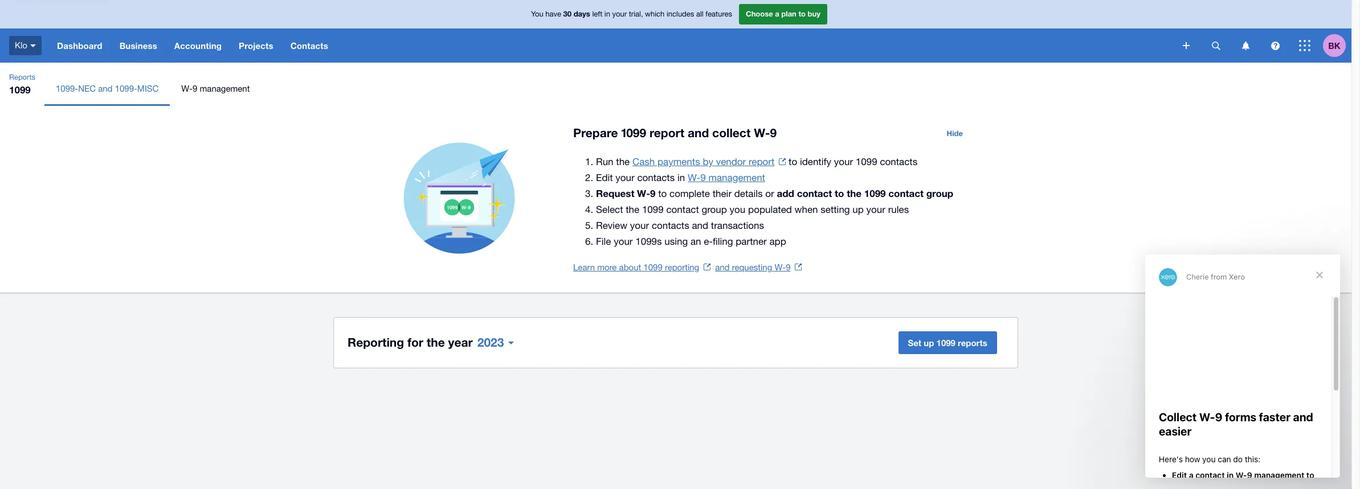 Task type: locate. For each thing, give the bounding box(es) containing it.
bk
[[1329, 40, 1341, 50]]

your left "trial,"
[[613, 10, 627, 18]]

reports 1099
[[9, 73, 35, 96]]

0 vertical spatial w-9 management link
[[170, 72, 261, 106]]

0 horizontal spatial report
[[650, 126, 685, 140]]

w-9 management link down accounting dropdown button
[[170, 72, 261, 106]]

1 horizontal spatial w-9 management link
[[688, 172, 766, 184]]

1099- down dashboard
[[56, 84, 78, 94]]

up right the set on the bottom
[[924, 338, 935, 348]]

1 vertical spatial in
[[678, 172, 685, 184]]

in down payments
[[678, 172, 685, 184]]

1 horizontal spatial 1099-
[[115, 84, 137, 94]]

main content
[[0, 106, 1352, 393]]

9 right collect
[[771, 126, 777, 140]]

contact up when
[[797, 188, 833, 200]]

w- inside the w-9 management link
[[182, 84, 193, 94]]

identify
[[800, 156, 832, 168]]

1099- right nec at the top of page
[[115, 84, 137, 94]]

up inside "edit your contacts in w-9 management request w-9 to complete their details or add contact to the 1099 contact group select the 1099 contact group you populated when setting up your rules review your contacts and transactions file your 1099s using an e-filing partner app"
[[853, 204, 864, 216]]

choose a plan to buy
[[746, 9, 821, 18]]

bk button
[[1324, 29, 1352, 63]]

w- right 'request'
[[638, 188, 651, 200]]

0 vertical spatial in
[[605, 10, 611, 18]]

projects
[[239, 40, 274, 51]]

0 horizontal spatial svg image
[[30, 44, 36, 47]]

1 horizontal spatial group
[[927, 188, 954, 200]]

w-9 management link up their
[[688, 172, 766, 184]]

w-
[[182, 84, 193, 94], [754, 126, 771, 140], [688, 172, 701, 184], [638, 188, 651, 200], [775, 263, 786, 273]]

contact down complete
[[667, 204, 699, 216]]

navigation
[[48, 29, 1176, 63]]

reporting
[[348, 336, 404, 350]]

year
[[448, 336, 473, 350]]

your right identify on the right top of the page
[[835, 156, 854, 168]]

to left identify on the right top of the page
[[789, 156, 798, 168]]

up right setting
[[853, 204, 864, 216]]

1 vertical spatial w-9 management link
[[688, 172, 766, 184]]

w- up complete
[[688, 172, 701, 184]]

your up 'request'
[[616, 172, 635, 184]]

set up 1099 reports
[[909, 338, 988, 348]]

learn more about 1099 reporting link
[[574, 263, 711, 273]]

to left complete
[[659, 188, 667, 200]]

1099-nec and 1099-misc link
[[44, 72, 170, 106]]

contacts down cash
[[638, 172, 675, 184]]

1 vertical spatial report
[[749, 156, 775, 168]]

0 horizontal spatial group
[[702, 204, 727, 216]]

contacts
[[291, 40, 328, 51]]

1099-nec and 1099-misc
[[56, 84, 159, 94]]

in inside "edit your contacts in w-9 management request w-9 to complete their details or add contact to the 1099 contact group select the 1099 contact group you populated when setting up your rules review your contacts and transactions file your 1099s using an e-filing partner app"
[[678, 172, 685, 184]]

0 vertical spatial group
[[927, 188, 954, 200]]

projects button
[[230, 29, 282, 63]]

reports
[[9, 73, 35, 82]]

1 horizontal spatial management
[[709, 172, 766, 184]]

up
[[853, 204, 864, 216], [924, 338, 935, 348]]

review
[[596, 220, 628, 231]]

accounting button
[[166, 29, 230, 63]]

1099 right about
[[644, 263, 663, 273]]

group
[[927, 188, 954, 200], [702, 204, 727, 216]]

file
[[596, 236, 611, 247]]

navigation containing dashboard
[[48, 29, 1176, 63]]

request
[[596, 188, 635, 200]]

contacts up rules
[[881, 156, 918, 168]]

your inside you have 30 days left in your trial, which includes all features
[[613, 10, 627, 18]]

buy
[[808, 9, 821, 18]]

main content containing prepare 1099 report and collect w-9
[[0, 106, 1352, 393]]

0 horizontal spatial up
[[853, 204, 864, 216]]

0 horizontal spatial in
[[605, 10, 611, 18]]

you have 30 days left in your trial, which includes all features
[[531, 9, 733, 18]]

set up 1099 reports button
[[899, 332, 998, 355]]

1 vertical spatial up
[[924, 338, 935, 348]]

e-
[[704, 236, 713, 247]]

trial,
[[629, 10, 643, 18]]

contact
[[797, 188, 833, 200], [889, 188, 924, 200], [667, 204, 699, 216]]

and up the by
[[688, 126, 709, 140]]

svg image
[[1243, 41, 1250, 50], [30, 44, 36, 47]]

details
[[735, 188, 763, 200]]

management
[[200, 84, 250, 94], [709, 172, 766, 184]]

w-9 management
[[182, 84, 250, 94]]

1 horizontal spatial up
[[924, 338, 935, 348]]

in
[[605, 10, 611, 18], [678, 172, 685, 184]]

0 vertical spatial up
[[853, 204, 864, 216]]

1099
[[9, 84, 31, 96], [622, 126, 647, 140], [856, 156, 878, 168], [865, 188, 886, 200], [643, 204, 664, 216], [644, 263, 663, 273], [937, 338, 956, 348]]

contacts
[[881, 156, 918, 168], [638, 172, 675, 184], [652, 220, 690, 231]]

about
[[620, 263, 642, 273]]

reports
[[958, 338, 988, 348]]

1099 inside button
[[937, 338, 956, 348]]

0 horizontal spatial w-9 management link
[[170, 72, 261, 106]]

0 vertical spatial contacts
[[881, 156, 918, 168]]

select
[[596, 204, 624, 216]]

1 horizontal spatial in
[[678, 172, 685, 184]]

in right left
[[605, 10, 611, 18]]

menu
[[44, 72, 1352, 106]]

report right vendor
[[749, 156, 775, 168]]

0 vertical spatial management
[[200, 84, 250, 94]]

and
[[98, 84, 113, 94], [688, 126, 709, 140], [692, 220, 709, 231], [716, 263, 730, 273]]

dashboard
[[57, 40, 102, 51]]

populated
[[749, 204, 792, 216]]

1099 down reports link
[[9, 84, 31, 96]]

banner
[[0, 0, 1352, 63]]

banner containing bk
[[0, 0, 1352, 63]]

navigation inside banner
[[48, 29, 1176, 63]]

report up payments
[[650, 126, 685, 140]]

1099 right identify on the right top of the page
[[856, 156, 878, 168]]

1099 inside reports 1099
[[9, 84, 31, 96]]

1099 up cash
[[622, 126, 647, 140]]

set
[[909, 338, 922, 348]]

dialog
[[1146, 255, 1341, 478]]

to
[[799, 9, 806, 18], [789, 156, 798, 168], [835, 188, 845, 200], [659, 188, 667, 200]]

management inside "edit your contacts in w-9 management request w-9 to complete their details or add contact to the 1099 contact group select the 1099 contact group you populated when setting up your rules review your contacts and transactions file your 1099s using an e-filing partner app"
[[709, 172, 766, 184]]

0 vertical spatial report
[[650, 126, 685, 140]]

1 horizontal spatial report
[[749, 156, 775, 168]]

nec
[[78, 84, 96, 94]]

w- right misc
[[182, 84, 193, 94]]

the right the select
[[626, 204, 640, 216]]

all
[[697, 10, 704, 18]]

management down vendor
[[709, 172, 766, 184]]

business button
[[111, 29, 166, 63]]

svg image
[[1300, 40, 1311, 51], [1212, 41, 1221, 50], [1272, 41, 1280, 50], [1184, 42, 1191, 49]]

klo button
[[0, 29, 48, 63]]

contact up rules
[[889, 188, 924, 200]]

9 down accounting dropdown button
[[193, 84, 198, 94]]

an
[[691, 236, 702, 247]]

1 vertical spatial management
[[709, 172, 766, 184]]

up inside set up 1099 reports button
[[924, 338, 935, 348]]

1 horizontal spatial contact
[[797, 188, 833, 200]]

and up an
[[692, 220, 709, 231]]

setting
[[821, 204, 850, 216]]

which
[[645, 10, 665, 18]]

w- right collect
[[754, 126, 771, 140]]

0 horizontal spatial 1099-
[[56, 84, 78, 94]]

1099 left reports
[[937, 338, 956, 348]]

add
[[777, 188, 795, 200]]

reporting
[[665, 263, 700, 273]]

and inside "edit your contacts in w-9 management request w-9 to complete their details or add contact to the 1099 contact group select the 1099 contact group you populated when setting up your rules review your contacts and transactions file your 1099s using an e-filing partner app"
[[692, 220, 709, 231]]

your
[[613, 10, 627, 18], [835, 156, 854, 168], [616, 172, 635, 184], [867, 204, 886, 216], [630, 220, 650, 231], [614, 236, 633, 247]]

w-9 management link
[[170, 72, 261, 106], [688, 172, 766, 184]]

1 horizontal spatial svg image
[[1243, 41, 1250, 50]]

0 horizontal spatial management
[[200, 84, 250, 94]]

management down accounting
[[200, 84, 250, 94]]

contacts up using
[[652, 220, 690, 231]]

to left the buy
[[799, 9, 806, 18]]



Task type: vqa. For each thing, say whether or not it's contained in the screenshot.
Hide
yes



Task type: describe. For each thing, give the bounding box(es) containing it.
your up 1099s
[[630, 220, 650, 231]]

transactions
[[711, 220, 765, 231]]

1099 down to identify your 1099 contacts
[[865, 188, 886, 200]]

you
[[531, 10, 544, 18]]

plan
[[782, 9, 797, 18]]

to identify your 1099 contacts
[[786, 156, 918, 168]]

complete
[[670, 188, 710, 200]]

misc
[[137, 84, 159, 94]]

accounting
[[174, 40, 222, 51]]

when
[[795, 204, 819, 216]]

learn
[[574, 263, 595, 273]]

w- down "app"
[[775, 263, 786, 273]]

you
[[730, 204, 746, 216]]

cash payments by vendor report link
[[633, 156, 786, 168]]

w-9 management link for to identify your 1099 contacts
[[688, 172, 766, 184]]

and down filing at right
[[716, 263, 730, 273]]

more
[[598, 263, 617, 273]]

2 vertical spatial contacts
[[652, 220, 690, 231]]

management inside menu
[[200, 84, 250, 94]]

learn more about 1099 reporting
[[574, 263, 700, 273]]

w-9 management link for reports 1099
[[170, 72, 261, 106]]

rules
[[889, 204, 910, 216]]

to inside banner
[[799, 9, 806, 18]]

cash
[[633, 156, 655, 168]]

prepare
[[574, 126, 618, 140]]

edit your contacts in w-9 management request w-9 to complete their details or add contact to the 1099 contact group select the 1099 contact group you populated when setting up your rules review your contacts and transactions file your 1099s using an e-filing partner app
[[596, 172, 954, 247]]

the up setting
[[847, 188, 862, 200]]

klo
[[15, 40, 27, 50]]

1099 up 1099s
[[643, 204, 664, 216]]

filing
[[713, 236, 734, 247]]

vendor
[[717, 156, 747, 168]]

menu containing 1099-nec and 1099-misc
[[44, 72, 1352, 106]]

run
[[596, 156, 614, 168]]

2023
[[478, 336, 504, 350]]

the right run
[[617, 156, 630, 168]]

their
[[713, 188, 732, 200]]

using
[[665, 236, 688, 247]]

choose
[[746, 9, 774, 18]]

reports link
[[5, 72, 40, 83]]

partner
[[736, 236, 767, 247]]

edit
[[596, 172, 613, 184]]

0 horizontal spatial contact
[[667, 204, 699, 216]]

days
[[574, 9, 591, 18]]

and requesting w-9 link
[[716, 263, 803, 273]]

9 down cash
[[651, 188, 656, 200]]

and right nec at the top of page
[[98, 84, 113, 94]]

includes
[[667, 10, 695, 18]]

30
[[564, 9, 572, 18]]

run the cash payments by vendor report
[[596, 156, 775, 168]]

or
[[766, 188, 775, 200]]

2 1099- from the left
[[115, 84, 137, 94]]

9 down "app"
[[786, 263, 791, 273]]

9 down the by
[[701, 172, 706, 184]]

prepare 1099 report and collect w-9
[[574, 126, 777, 140]]

app
[[770, 236, 787, 247]]

for
[[408, 336, 424, 350]]

dashboard link
[[48, 29, 111, 63]]

payments
[[658, 156, 701, 168]]

the right for
[[427, 336, 445, 350]]

1099s
[[636, 236, 662, 247]]

your down review
[[614, 236, 633, 247]]

2 horizontal spatial contact
[[889, 188, 924, 200]]

1 1099- from the left
[[56, 84, 78, 94]]

a
[[776, 9, 780, 18]]

hide
[[947, 129, 964, 138]]

reporting for the year
[[348, 336, 473, 350]]

your left rules
[[867, 204, 886, 216]]

to up setting
[[835, 188, 845, 200]]

hide button
[[941, 124, 970, 143]]

business
[[120, 40, 157, 51]]

requesting
[[732, 263, 773, 273]]

by
[[703, 156, 714, 168]]

features
[[706, 10, 733, 18]]

contacts button
[[282, 29, 337, 63]]

and requesting w-9
[[716, 263, 791, 273]]

1 vertical spatial contacts
[[638, 172, 675, 184]]

svg image inside klo popup button
[[30, 44, 36, 47]]

2023 button
[[473, 332, 519, 355]]

1 vertical spatial group
[[702, 204, 727, 216]]

left
[[593, 10, 603, 18]]

collect
[[713, 126, 751, 140]]

have
[[546, 10, 562, 18]]

in inside you have 30 days left in your trial, which includes all features
[[605, 10, 611, 18]]



